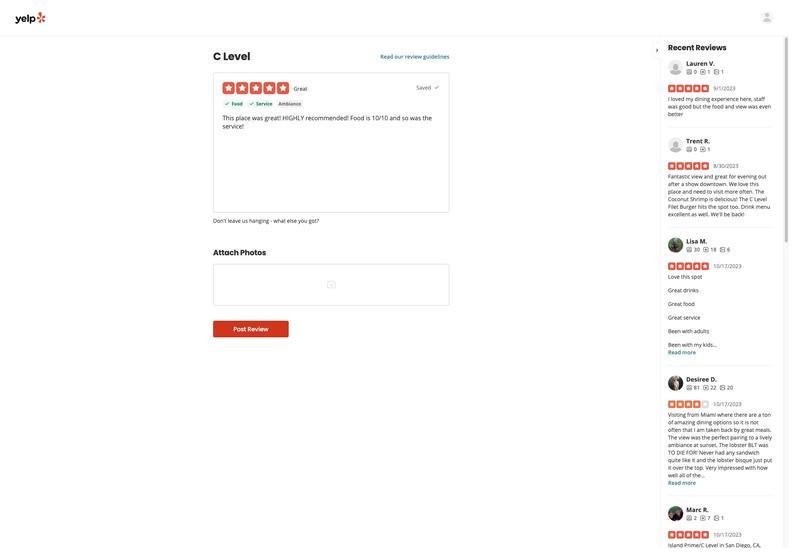 Task type: describe. For each thing, give the bounding box(es) containing it.
photos element for marc r.
[[714, 514, 725, 522]]

love
[[739, 180, 749, 188]]

loved
[[672, 95, 685, 103]]

read more button for lisa m.
[[669, 349, 697, 356]]

taken
[[707, 426, 720, 433]]

16 checkmark v2 image
[[434, 85, 440, 91]]

what
[[274, 217, 286, 224]]

as
[[692, 211, 698, 218]]

great for great service
[[669, 314, 683, 321]]

you
[[298, 217, 308, 224]]

to inside fantastic view and great for evening out after a show downtown.  we love this place and need to visit more often.  the coconut shrimp is delicious!  the c level filet burger hits the spot too.  drink menu excellent as well.  we'll be back!
[[708, 188, 713, 195]]

after
[[669, 180, 680, 188]]

the down "like"
[[686, 464, 694, 471]]

9/1/2023
[[714, 85, 736, 92]]

is inside this place was great! highly recommended! food is 10/10 and so was the service!
[[366, 114, 371, 122]]

r. for marc r.
[[704, 506, 709, 514]]

c level
[[213, 49, 250, 64]]

options
[[714, 419, 733, 426]]

quite
[[669, 457, 681, 464]]

0 horizontal spatial food
[[684, 300, 695, 308]]

0 vertical spatial lobster
[[730, 441, 747, 449]]

20
[[728, 384, 734, 391]]

too.
[[731, 203, 740, 210]]

dining inside i loved my dining experience here, staff was good but the food and view was even better
[[695, 95, 711, 103]]

this
[[223, 114, 234, 122]]

great inside fantastic view and great for evening out after a show downtown.  we love this place and need to visit more often.  the coconut shrimp is delicious!  the c level filet burger hits the spot too.  drink menu excellent as well.  we'll be back!
[[715, 173, 728, 180]]

with for my
[[683, 341, 693, 348]]

show
[[686, 180, 699, 188]]

leave
[[228, 217, 241, 224]]

better
[[669, 110, 684, 118]]

any
[[727, 449, 736, 456]]

guidelines
[[424, 53, 450, 60]]

marc r.
[[687, 506, 709, 514]]

place inside fantastic view and great for evening out after a show downtown.  we love this place and need to visit more often.  the coconut shrimp is delicious!  the c level filet burger hits the spot too.  drink menu excellent as well.  we'll be back!
[[669, 188, 682, 195]]

the down perfect
[[720, 441, 729, 449]]

trent r.
[[687, 137, 711, 145]]

photo of desiree d. image
[[669, 376, 684, 391]]

so inside 'visiting from miami where there are a ton of amazing dining options so it is not often that i am taken back by great meals. the view was the perfect pairing to a lively ambiance at sunset. the lobster blt was to die for! never had any sandwich quite like it and the lobster bisque just put it over the top. very impressed with how well all of the… read more'
[[734, 419, 740, 426]]

be
[[725, 211, 731, 218]]

8/30/2023
[[714, 162, 739, 169]]

sandwich
[[737, 449, 760, 456]]

the up very
[[708, 457, 716, 464]]

attach photos
[[213, 247, 266, 258]]

the up sunset.
[[703, 434, 711, 441]]

fantastic view and great for evening out after a show downtown.  we love this place and need to visit more often.  the coconut shrimp is delicious!  the c level filet burger hits the spot too.  drink menu excellent as well.  we'll be back!
[[669, 173, 771, 218]]

all
[[680, 472, 686, 479]]

drink
[[742, 203, 755, 210]]

had
[[716, 449, 725, 456]]

rating element
[[223, 82, 289, 94]]

1 for lauren v.'s photos element
[[722, 68, 725, 75]]

lisa m.
[[687, 237, 708, 245]]

i loved my dining experience here, staff was good but the food and view was even better
[[669, 95, 772, 118]]

i inside i loved my dining experience here, staff was good but the food and view was even better
[[669, 95, 670, 103]]

c level link
[[213, 49, 363, 64]]

that
[[683, 426, 693, 433]]

out
[[759, 173, 767, 180]]

photos element for lisa m.
[[720, 246, 731, 253]]

was down lively in the right bottom of the page
[[759, 441, 769, 449]]

impressed
[[719, 464, 744, 471]]

for
[[730, 173, 737, 180]]

5 star rating image for lauren v.
[[669, 85, 710, 92]]

amazing
[[675, 419, 696, 426]]

m.
[[700, 237, 708, 245]]

photos
[[240, 247, 266, 258]]

saved
[[417, 84, 434, 91]]

1 horizontal spatial of
[[687, 472, 692, 479]]

read our review guidelines
[[381, 53, 450, 60]]

recent reviews
[[669, 42, 727, 53]]

post review
[[234, 325, 269, 333]]

and inside this place was great! highly recommended! food is 10/10 and so was the service!
[[390, 114, 401, 122]]

and up downtown.
[[705, 173, 714, 180]]

we
[[730, 180, 738, 188]]

hits
[[699, 203, 708, 210]]

staff
[[755, 95, 766, 103]]

photo of trent r. image
[[669, 137, 684, 152]]

16 review v2 image for r.
[[701, 146, 707, 152]]

at
[[694, 441, 699, 449]]

16 review v2 image for m.
[[704, 247, 710, 253]]

been for been with adults
[[669, 328, 681, 335]]

read more
[[669, 349, 697, 356]]

lively
[[760, 434, 773, 441]]

desiree
[[687, 375, 710, 384]]

photo of marc r. image
[[669, 506, 684, 521]]

10/17/2023 for marc r.
[[714, 531, 742, 538]]

and inside i loved my dining experience here, staff was good but the food and view was even better
[[726, 103, 735, 110]]

else
[[287, 217, 297, 224]]

review
[[405, 53, 422, 60]]

dining inside 'visiting from miami where there are a ton of amazing dining options so it is not often that i am taken back by great meals. the view was the perfect pairing to a lively ambiance at sunset. the lobster blt was to die for! never had any sandwich quite like it and the lobster bisque just put it over the top. very impressed with how well all of the… read more'
[[697, 419, 713, 426]]

reviews element for marc
[[701, 514, 711, 522]]

topic service detected in review image
[[249, 101, 255, 107]]

the down "often."
[[740, 196, 749, 203]]

photos element for desiree d.
[[720, 384, 734, 391]]

the down often
[[669, 434, 678, 441]]

post
[[234, 325, 246, 333]]

love this spot
[[669, 273, 703, 280]]

love
[[669, 273, 680, 280]]

more inside fantastic view and great for evening out after a show downtown.  we love this place and need to visit more often.  the coconut shrimp is delicious!  the c level filet burger hits the spot too.  drink menu excellent as well.  we'll be back!
[[725, 188, 739, 195]]

photo of lisa m. image
[[669, 238, 684, 253]]

is inside fantastic view and great for evening out after a show downtown.  we love this place and need to visit more often.  the coconut shrimp is delicious!  the c level filet burger hits the spot too.  drink menu excellent as well.  we'll be back!
[[710, 196, 714, 203]]

often.
[[740, 188, 754, 195]]

view inside fantastic view and great for evening out after a show downtown.  we love this place and need to visit more often.  the coconut shrimp is delicious!  the c level filet burger hits the spot too.  drink menu excellent as well.  we'll be back!
[[692, 173, 703, 180]]

back!
[[732, 211, 745, 218]]

5 star rating image for marc r.
[[669, 531, 710, 539]]

1 vertical spatial lobster
[[717, 457, 735, 464]]

0 horizontal spatial food
[[232, 101, 243, 107]]

great inside 'visiting from miami where there are a ton of amazing dining options so it is not often that i am taken back by great meals. the view was the perfect pairing to a lively ambiance at sunset. the lobster blt was to die for! never had any sandwich quite like it and the lobster bisque just put it over the top. very impressed with how well all of the… read more'
[[742, 426, 755, 433]]

This place was great! HIGHLY recommended! Food is 10/10 and so was the service! text field
[[223, 114, 440, 130]]

more inside 'visiting from miami where there are a ton of amazing dining options so it is not often that i am taken back by great meals. the view was the perfect pairing to a lively ambiance at sunset. the lobster blt was to die for! never had any sandwich quite like it and the lobster bisque just put it over the top. very impressed with how well all of the… read more'
[[683, 479, 697, 486]]

well
[[669, 472, 679, 479]]

hanging
[[249, 217, 269, 224]]

great for great
[[294, 85, 308, 92]]

topic food detected in review image
[[224, 101, 230, 107]]

drinks
[[684, 287, 699, 294]]

topic food detected in review image
[[224, 101, 230, 107]]

how
[[758, 464, 768, 471]]

16 photos v2 image for m.
[[720, 247, 726, 253]]

back
[[722, 426, 733, 433]]

visiting from miami where there are a ton of amazing dining options so it is not often that i am taken back by great meals. the view was the perfect pairing to a lively ambiance at sunset. the lobster blt was to die for! never had any sandwich quite like it and the lobster bisque just put it over the top. very impressed with how well all of the… read more
[[669, 411, 773, 486]]

menu
[[756, 203, 771, 210]]

this place was great! highly recommended! food is 10/10 and so was the service!
[[223, 114, 434, 130]]

16 review v2 image for marc
[[701, 515, 707, 521]]

read for read our review guidelines
[[381, 53, 394, 60]]

0 for lauren
[[694, 68, 697, 75]]

10/17/2023 for desiree d.
[[714, 401, 742, 408]]

attach
[[213, 247, 239, 258]]

0 vertical spatial of
[[669, 419, 674, 426]]

friends element for lauren
[[687, 68, 697, 76]]

am
[[697, 426, 705, 433]]

photo of lauren v. image
[[669, 60, 684, 75]]

a inside fantastic view and great for evening out after a show downtown.  we love this place and need to visit more often.  the coconut shrimp is delicious!  the c level filet burger hits the spot too.  drink menu excellent as well.  we'll be back!
[[682, 180, 685, 188]]

great for great drinks
[[669, 287, 683, 294]]

ambiance
[[669, 441, 693, 449]]

visit
[[714, 188, 724, 195]]

lauren
[[687, 59, 708, 68]]

16 friends v2 image for lisa m.
[[687, 247, 693, 253]]

kids…
[[704, 341, 718, 348]]

great drinks
[[669, 287, 699, 294]]

this inside fantastic view and great for evening out after a show downtown.  we love this place and need to visit more often.  the coconut shrimp is delicious!  the c level filet burger hits the spot too.  drink menu excellent as well.  we'll be back!
[[750, 180, 759, 188]]

5 star rating image for trent r.
[[669, 162, 710, 170]]

put
[[764, 457, 773, 464]]

my for kids…
[[695, 341, 702, 348]]

friends element for trent
[[687, 146, 697, 153]]

over
[[673, 464, 684, 471]]

0 horizontal spatial c
[[213, 49, 221, 64]]

0 horizontal spatial spot
[[692, 273, 703, 280]]

our
[[395, 53, 404, 60]]



Task type: vqa. For each thing, say whether or not it's contained in the screenshot.
left Delivery
no



Task type: locate. For each thing, give the bounding box(es) containing it.
visiting
[[669, 411, 686, 418]]

0 vertical spatial so
[[402, 114, 409, 122]]

16 review v2 image left 22 at right bottom
[[704, 385, 710, 391]]

16 friends v2 image for marc r.
[[687, 515, 693, 521]]

my
[[686, 95, 694, 103], [695, 341, 702, 348]]

16 photos v2 image for r.
[[714, 515, 720, 521]]

0 horizontal spatial it
[[669, 464, 672, 471]]

10/10
[[372, 114, 388, 122]]

more down the we
[[725, 188, 739, 195]]

fantastic
[[669, 173, 691, 180]]

to
[[708, 188, 713, 195], [750, 434, 755, 441]]

1 horizontal spatial great
[[742, 426, 755, 433]]

5 friends element from the top
[[687, 514, 697, 522]]

1 vertical spatial my
[[695, 341, 702, 348]]

2 vertical spatial it
[[669, 464, 672, 471]]

the
[[703, 103, 711, 110], [423, 114, 432, 122], [709, 203, 717, 210], [703, 434, 711, 441], [708, 457, 716, 464], [686, 464, 694, 471]]

like
[[683, 457, 691, 464]]

16 photos v2 image for d.
[[720, 385, 726, 391]]

close sidebar icon image
[[655, 47, 661, 53], [655, 47, 661, 53]]

0 vertical spatial 0
[[694, 68, 697, 75]]

0 vertical spatial 10/17/2023
[[714, 263, 742, 270]]

lobster
[[730, 441, 747, 449], [717, 457, 735, 464]]

was down saved
[[410, 114, 421, 122]]

0 vertical spatial 16 friends v2 image
[[687, 247, 693, 253]]

0 horizontal spatial view
[[679, 434, 690, 441]]

1 horizontal spatial to
[[750, 434, 755, 441]]

1 vertical spatial 16 friends v2 image
[[687, 385, 693, 391]]

top.
[[695, 464, 705, 471]]

reviews element containing 7
[[701, 514, 711, 522]]

1 vertical spatial i
[[695, 426, 696, 433]]

view inside i loved my dining experience here, staff was good but the food and view was even better
[[736, 103, 748, 110]]

read more button for desiree d.
[[669, 479, 697, 487]]

22
[[711, 384, 717, 391]]

for!
[[687, 449, 698, 456]]

to
[[669, 449, 676, 456]]

place inside this place was great! highly recommended! food is 10/10 and so was the service!
[[236, 114, 251, 122]]

16 review v2 image
[[701, 69, 707, 75], [704, 385, 710, 391], [701, 515, 707, 521]]

reviews element down d. at the right of page
[[704, 384, 717, 391]]

i left am
[[695, 426, 696, 433]]

4 friends element from the top
[[687, 384, 701, 391]]

the
[[756, 188, 765, 195], [740, 196, 749, 203], [669, 434, 678, 441], [720, 441, 729, 449]]

16 photos v2 image down v.
[[714, 69, 720, 75]]

16 review v2 image left 18
[[704, 247, 710, 253]]

level up menu
[[755, 196, 768, 203]]

of up often
[[669, 419, 674, 426]]

don't
[[213, 217, 227, 224]]

to inside 'visiting from miami where there are a ton of amazing dining options so it is not often that i am taken back by great meals. the view was the perfect pairing to a lively ambiance at sunset. the lobster blt was to die for! never had any sandwich quite like it and the lobster bisque just put it over the top. very impressed with how well all of the… read more'
[[750, 434, 755, 441]]

and up top.
[[697, 457, 707, 464]]

trent
[[687, 137, 703, 145]]

the down saved
[[423, 114, 432, 122]]

reviews element containing 18
[[704, 246, 717, 253]]

where
[[718, 411, 733, 418]]

friends element for lisa
[[687, 246, 701, 253]]

burger
[[680, 203, 697, 210]]

lobster down pairing
[[730, 441, 747, 449]]

0 down trent on the top right
[[694, 146, 697, 153]]

lisa
[[687, 237, 699, 245]]

2 vertical spatial with
[[746, 464, 756, 471]]

c inside fantastic view and great for evening out after a show downtown.  we love this place and need to visit more often.  the coconut shrimp is delicious!  the c level filet burger hits the spot too.  drink menu excellent as well.  we'll be back!
[[750, 196, 754, 203]]

read inside read more dropdown button
[[669, 349, 682, 356]]

0
[[694, 68, 697, 75], [694, 146, 697, 153]]

my for dining
[[686, 95, 694, 103]]

1 16 friends v2 image from the top
[[687, 69, 693, 75]]

and down show
[[683, 188, 693, 195]]

is left 10/10
[[366, 114, 371, 122]]

1 vertical spatial dining
[[697, 419, 713, 426]]

with down bisque
[[746, 464, 756, 471]]

photos element containing 6
[[720, 246, 731, 253]]

so
[[402, 114, 409, 122], [734, 419, 740, 426]]

10/17/2023 for lisa m.
[[714, 263, 742, 270]]

service
[[684, 314, 701, 321]]

and inside 'visiting from miami where there are a ton of amazing dining options so it is not often that i am taken back by great meals. the view was the perfect pairing to a lively ambiance at sunset. the lobster blt was to die for! never had any sandwich quite like it and the lobster bisque just put it over the top. very impressed with how well all of the… read more'
[[697, 457, 707, 464]]

highly
[[283, 114, 304, 122]]

1 horizontal spatial is
[[710, 196, 714, 203]]

0 vertical spatial 16 friends v2 image
[[687, 69, 693, 75]]

1 horizontal spatial this
[[750, 180, 759, 188]]

0 vertical spatial spot
[[718, 203, 729, 210]]

photos element
[[714, 68, 725, 76], [720, 246, 731, 253], [720, 384, 734, 391], [714, 514, 725, 522]]

d.
[[711, 375, 717, 384]]

from
[[688, 411, 700, 418]]

very
[[706, 464, 717, 471]]

place down after at the top of page
[[669, 188, 682, 195]]

great service
[[669, 314, 701, 321]]

been down great service
[[669, 328, 681, 335]]

the…
[[693, 472, 706, 479]]

reviews element for lauren
[[701, 68, 711, 76]]

my inside i loved my dining experience here, staff was good but the food and view was even better
[[686, 95, 694, 103]]

but
[[694, 103, 702, 110]]

1 vertical spatial to
[[750, 434, 755, 441]]

0 vertical spatial read more button
[[669, 349, 697, 356]]

with for adults
[[683, 328, 693, 335]]

been for been with my kids…
[[669, 341, 681, 348]]

1 vertical spatial great
[[742, 426, 755, 433]]

read for read more
[[669, 349, 682, 356]]

16 photos v2 image
[[714, 69, 720, 75], [720, 247, 726, 253], [720, 385, 726, 391], [714, 515, 720, 521]]

2 horizontal spatial is
[[746, 419, 750, 426]]

1 vertical spatial so
[[734, 419, 740, 426]]

1 5 star rating image from the top
[[669, 85, 710, 92]]

1 vertical spatial level
[[755, 196, 768, 203]]

1 0 from the top
[[694, 68, 697, 75]]

2 friends element from the top
[[687, 146, 697, 153]]

2 vertical spatial a
[[756, 434, 759, 441]]

0 vertical spatial been
[[669, 328, 681, 335]]

dining up but
[[695, 95, 711, 103]]

attach photos image
[[327, 280, 336, 289]]

None radio
[[223, 82, 235, 94], [250, 82, 262, 94], [264, 82, 276, 94], [223, 82, 235, 94], [250, 82, 262, 94], [264, 82, 276, 94]]

blt
[[749, 441, 758, 449]]

perfect
[[712, 434, 730, 441]]

photos element right 18
[[720, 246, 731, 253]]

1 for reviews element for lauren
[[708, 68, 711, 75]]

friends element down desiree
[[687, 384, 701, 391]]

filet
[[669, 203, 679, 210]]

1 vertical spatial food
[[684, 300, 695, 308]]

service!
[[223, 122, 244, 130]]

so inside this place was great! highly recommended! food is 10/10 and so was the service!
[[402, 114, 409, 122]]

0 vertical spatial level
[[223, 49, 250, 64]]

16 friends v2 image down trent on the top right
[[687, 146, 693, 152]]

excellent
[[669, 211, 691, 218]]

1 vertical spatial is
[[710, 196, 714, 203]]

0 horizontal spatial so
[[402, 114, 409, 122]]

0 horizontal spatial place
[[236, 114, 251, 122]]

1 friends element from the top
[[687, 68, 697, 76]]

my up "good" at right
[[686, 95, 694, 103]]

1 vertical spatial view
[[692, 173, 703, 180]]

friends element containing 81
[[687, 384, 701, 391]]

it down there
[[741, 419, 744, 426]]

level inside fantastic view and great for evening out after a show downtown.  we love this place and need to visit more often.  the coconut shrimp is delicious!  the c level filet burger hits the spot too.  drink menu excellent as well.  we'll be back!
[[755, 196, 768, 203]]

bisque
[[736, 457, 753, 464]]

5 star rating image down '2'
[[669, 531, 710, 539]]

0 horizontal spatial this
[[682, 273, 691, 280]]

-
[[271, 217, 272, 224]]

with up read more
[[683, 341, 693, 348]]

1 vertical spatial a
[[759, 411, 762, 418]]

read down been with my kids…
[[669, 349, 682, 356]]

1 vertical spatial read more button
[[669, 479, 697, 487]]

2 horizontal spatial view
[[736, 103, 748, 110]]

1 10/17/2023 from the top
[[714, 263, 742, 270]]

friends element for marc
[[687, 514, 697, 522]]

16 review v2 image down the trent r.
[[701, 146, 707, 152]]

more down been with my kids…
[[683, 349, 697, 356]]

food inside i loved my dining experience here, staff was good but the food and view was even better
[[713, 103, 724, 110]]

friends element down lisa
[[687, 246, 701, 253]]

reviews element for trent
[[701, 146, 711, 153]]

1 vertical spatial 0
[[694, 146, 697, 153]]

0 horizontal spatial of
[[669, 419, 674, 426]]

great up ambiance
[[294, 85, 308, 92]]

ambiance
[[279, 101, 301, 107]]

reviews element
[[701, 68, 711, 76], [701, 146, 711, 153], [704, 246, 717, 253], [704, 384, 717, 391], [701, 514, 711, 522]]

great up downtown.
[[715, 173, 728, 180]]

a down fantastic
[[682, 180, 685, 188]]

2 read more button from the top
[[669, 479, 697, 487]]

2 vertical spatial view
[[679, 434, 690, 441]]

is
[[366, 114, 371, 122], [710, 196, 714, 203], [746, 419, 750, 426]]

16 review v2 image for lauren
[[701, 69, 707, 75]]

spot down delicious!
[[718, 203, 729, 210]]

0 horizontal spatial level
[[223, 49, 250, 64]]

16 friends v2 image for desiree d.
[[687, 385, 693, 391]]

1 16 friends v2 image from the top
[[687, 247, 693, 253]]

4 star rating image
[[669, 401, 710, 408]]

2 been from the top
[[669, 341, 681, 348]]

was up at
[[692, 434, 701, 441]]

1 down v.
[[708, 68, 711, 75]]

great
[[715, 173, 728, 180], [742, 426, 755, 433]]

a right are
[[759, 411, 762, 418]]

i inside 'visiting from miami where there are a ton of amazing dining options so it is not often that i am taken back by great meals. the view was the perfect pairing to a lively ambiance at sunset. the lobster blt was to die for! never had any sandwich quite like it and the lobster bisque just put it over the top. very impressed with how well all of the… read more'
[[695, 426, 696, 433]]

was up better at the top right
[[669, 103, 678, 110]]

often
[[669, 426, 682, 433]]

was down the staff
[[749, 103, 759, 110]]

photos element right 7 on the bottom right
[[714, 514, 725, 522]]

by
[[735, 426, 741, 433]]

None radio
[[236, 82, 249, 94], [277, 82, 289, 94], [236, 82, 249, 94], [277, 82, 289, 94]]

1 vertical spatial spot
[[692, 273, 703, 280]]

view down here, on the top right
[[736, 103, 748, 110]]

friends element down marc
[[687, 514, 697, 522]]

evening
[[738, 173, 757, 180]]

0 vertical spatial place
[[236, 114, 251, 122]]

friends element for desiree
[[687, 384, 701, 391]]

of right all
[[687, 472, 692, 479]]

2 5 star rating image from the top
[[669, 162, 710, 170]]

16 friends v2 image down lauren
[[687, 69, 693, 75]]

0 vertical spatial view
[[736, 103, 748, 110]]

0 horizontal spatial great
[[715, 173, 728, 180]]

1 been from the top
[[669, 328, 681, 335]]

great down not
[[742, 426, 755, 433]]

is inside 'visiting from miami where there are a ton of amazing dining options so it is not often that i am taken back by great meals. the view was the perfect pairing to a lively ambiance at sunset. the lobster blt was to die for! never had any sandwich quite like it and the lobster bisque just put it over the top. very impressed with how well all of the… read more'
[[746, 419, 750, 426]]

meals.
[[756, 426, 772, 433]]

1 vertical spatial 16 review v2 image
[[704, 385, 710, 391]]

r. up 7 on the bottom right
[[704, 506, 709, 514]]

it up well
[[669, 464, 672, 471]]

2
[[694, 514, 697, 522]]

0 horizontal spatial my
[[686, 95, 694, 103]]

0 vertical spatial great
[[715, 173, 728, 180]]

0 horizontal spatial i
[[669, 95, 670, 103]]

4 5 star rating image from the top
[[669, 531, 710, 539]]

0 vertical spatial this
[[750, 180, 759, 188]]

1 horizontal spatial i
[[695, 426, 696, 433]]

v.
[[710, 59, 715, 68]]

16 review v2 image
[[701, 146, 707, 152], [704, 247, 710, 253]]

0 vertical spatial my
[[686, 95, 694, 103]]

don't leave us hanging - what else you got?
[[213, 217, 319, 224]]

here,
[[741, 95, 753, 103]]

desiree d.
[[687, 375, 717, 384]]

16 photos v2 image left 6
[[720, 247, 726, 253]]

1 vertical spatial been
[[669, 341, 681, 348]]

food
[[713, 103, 724, 110], [684, 300, 695, 308]]

0 vertical spatial to
[[708, 188, 713, 195]]

review
[[248, 325, 269, 333]]

1 horizontal spatial food
[[351, 114, 365, 122]]

die
[[677, 449, 685, 456]]

more down all
[[683, 479, 697, 486]]

is right shrimp
[[710, 196, 714, 203]]

photos element containing 20
[[720, 384, 734, 391]]

3 10/17/2023 from the top
[[714, 531, 742, 538]]

3 16 friends v2 image from the top
[[687, 515, 693, 521]]

photos element down v.
[[714, 68, 725, 76]]

to up blt
[[750, 434, 755, 441]]

2 horizontal spatial it
[[741, 419, 744, 426]]

good
[[680, 103, 692, 110]]

been
[[669, 328, 681, 335], [669, 341, 681, 348]]

5 star rating image
[[669, 85, 710, 92], [669, 162, 710, 170], [669, 263, 710, 270], [669, 531, 710, 539]]

16 friends v2 image left '2'
[[687, 515, 693, 521]]

so right 10/10
[[402, 114, 409, 122]]

sunset.
[[700, 441, 718, 449]]

reviews element down the trent r.
[[701, 146, 711, 153]]

1 horizontal spatial spot
[[718, 203, 729, 210]]

lauren v.
[[687, 59, 715, 68]]

1 vertical spatial more
[[683, 349, 697, 356]]

read our review guidelines link
[[381, 53, 450, 60]]

1 vertical spatial r.
[[704, 506, 709, 514]]

great down love
[[669, 287, 683, 294]]

downtown.
[[701, 180, 728, 188]]

dining up am
[[697, 419, 713, 426]]

topic service detected in review image
[[249, 101, 255, 107]]

2 10/17/2023 from the top
[[714, 401, 742, 408]]

with inside 'visiting from miami where there are a ton of amazing dining options so it is not often that i am taken back by great meals. the view was the perfect pairing to a lively ambiance at sunset. the lobster blt was to die for! never had any sandwich quite like it and the lobster bisque just put it over the top. very impressed with how well all of the… read more'
[[746, 464, 756, 471]]

been with adults
[[669, 328, 710, 335]]

food
[[232, 101, 243, 107], [351, 114, 365, 122]]

spot up drinks on the bottom right
[[692, 273, 703, 280]]

reviews element down lauren v.
[[701, 68, 711, 76]]

reviews element containing 22
[[704, 384, 717, 391]]

0 for trent
[[694, 146, 697, 153]]

food inside this place was great! highly recommended! food is 10/10 and so was the service!
[[351, 114, 365, 122]]

2 vertical spatial read
[[669, 479, 682, 486]]

a up blt
[[756, 434, 759, 441]]

the right "often."
[[756, 188, 765, 195]]

read left our on the top right of page
[[381, 53, 394, 60]]

6
[[728, 246, 731, 253]]

friends element containing 2
[[687, 514, 697, 522]]

coconut
[[669, 196, 689, 203]]

1 vertical spatial food
[[351, 114, 365, 122]]

1 vertical spatial it
[[693, 457, 696, 464]]

r.
[[705, 137, 711, 145], [704, 506, 709, 514]]

reviews element for desiree
[[704, 384, 717, 391]]

friends element down trent on the top right
[[687, 146, 697, 153]]

read more button
[[669, 349, 697, 356], [669, 479, 697, 487]]

16 review v2 image for desiree
[[704, 385, 710, 391]]

1 read more button from the top
[[669, 349, 697, 356]]

is left not
[[746, 419, 750, 426]]

1 horizontal spatial it
[[693, 457, 696, 464]]

1 horizontal spatial view
[[692, 173, 703, 180]]

0 vertical spatial it
[[741, 419, 744, 426]]

2 vertical spatial 16 friends v2 image
[[687, 515, 693, 521]]

16 review v2 image down lauren v.
[[701, 69, 707, 75]]

place right this
[[236, 114, 251, 122]]

the inside this place was great! highly recommended! food is 10/10 and so was the service!
[[423, 114, 432, 122]]

great down great food
[[669, 314, 683, 321]]

5 star rating image up loved
[[669, 85, 710, 92]]

0 vertical spatial 16 review v2 image
[[701, 69, 707, 75]]

0 vertical spatial is
[[366, 114, 371, 122]]

2 16 friends v2 image from the top
[[687, 385, 693, 391]]

photos element right 22 at right bottom
[[720, 384, 734, 391]]

photos element for lauren v.
[[714, 68, 725, 76]]

delicious!
[[715, 196, 738, 203]]

1 horizontal spatial my
[[695, 341, 702, 348]]

i left loved
[[669, 95, 670, 103]]

r. for trent r.
[[705, 137, 711, 145]]

0 vertical spatial with
[[683, 328, 693, 335]]

view down that
[[679, 434, 690, 441]]

read more button down all
[[669, 479, 697, 487]]

1 for photos element related to marc r.
[[722, 514, 725, 522]]

the inside i loved my dining experience here, staff was good but the food and view was even better
[[703, 103, 711, 110]]

0 vertical spatial r.
[[705, 137, 711, 145]]

just
[[754, 457, 763, 464]]

reviews element for lisa
[[704, 246, 717, 253]]

10/17/2023
[[714, 263, 742, 270], [714, 401, 742, 408], [714, 531, 742, 538]]

the right but
[[703, 103, 711, 110]]

2 16 friends v2 image from the top
[[687, 146, 693, 152]]

view inside 'visiting from miami where there are a ton of amazing dining options so it is not often that i am taken back by great meals. the view was the perfect pairing to a lively ambiance at sunset. the lobster blt was to die for! never had any sandwich quite like it and the lobster bisque just put it over the top. very impressed with how well all of the… read more'
[[679, 434, 690, 441]]

2 vertical spatial 16 review v2 image
[[701, 515, 707, 521]]

friends element down lauren
[[687, 68, 697, 76]]

1 vertical spatial c
[[750, 196, 754, 203]]

0 vertical spatial a
[[682, 180, 685, 188]]

0 vertical spatial read
[[381, 53, 394, 60]]

spot
[[718, 203, 729, 210], [692, 273, 703, 280]]

read down well
[[669, 479, 682, 486]]

spot inside fantastic view and great for evening out after a show downtown.  we love this place and need to visit more often.  the coconut shrimp is delicious!  the c level filet burger hits the spot too.  drink menu excellent as well.  we'll be back!
[[718, 203, 729, 210]]

great for great food
[[669, 300, 683, 308]]

so up 'by'
[[734, 419, 740, 426]]

and
[[726, 103, 735, 110], [390, 114, 401, 122], [705, 173, 714, 180], [683, 188, 693, 195], [697, 457, 707, 464]]

16 friends v2 image for lauren v.
[[687, 69, 693, 75]]

1 horizontal spatial so
[[734, 419, 740, 426]]

1 down the trent r.
[[708, 146, 711, 153]]

5 star rating image up love this spot
[[669, 263, 710, 270]]

1 vertical spatial 16 friends v2 image
[[687, 146, 693, 152]]

read more button down been with my kids…
[[669, 349, 697, 356]]

0 vertical spatial c
[[213, 49, 221, 64]]

0 horizontal spatial to
[[708, 188, 713, 195]]

with down great service
[[683, 328, 693, 335]]

lobster down any
[[717, 457, 735, 464]]

r. right trent on the top right
[[705, 137, 711, 145]]

tyler b. image
[[761, 11, 775, 24]]

1 vertical spatial read
[[669, 349, 682, 356]]

16 photos v2 image for v.
[[714, 69, 720, 75]]

0 vertical spatial dining
[[695, 95, 711, 103]]

been up read more
[[669, 341, 681, 348]]

1 vertical spatial 10/17/2023
[[714, 401, 742, 408]]

experience
[[712, 95, 739, 103]]

5 star rating image for lisa m.
[[669, 263, 710, 270]]

friends element
[[687, 68, 697, 76], [687, 146, 697, 153], [687, 246, 701, 253], [687, 384, 701, 391], [687, 514, 697, 522]]

16 friends v2 image
[[687, 247, 693, 253], [687, 385, 693, 391]]

view up show
[[692, 173, 703, 180]]

16 friends v2 image
[[687, 69, 693, 75], [687, 146, 693, 152], [687, 515, 693, 521]]

3 5 star rating image from the top
[[669, 263, 710, 270]]

food right topic food detected in review icon
[[232, 101, 243, 107]]

0 horizontal spatial is
[[366, 114, 371, 122]]

3 friends element from the top
[[687, 246, 701, 253]]

food down experience
[[713, 103, 724, 110]]

2 vertical spatial 10/17/2023
[[714, 531, 742, 538]]

2 0 from the top
[[694, 146, 697, 153]]

1 horizontal spatial level
[[755, 196, 768, 203]]

a
[[682, 180, 685, 188], [759, 411, 762, 418], [756, 434, 759, 441]]

great food
[[669, 300, 695, 308]]

0 vertical spatial food
[[232, 101, 243, 107]]

level up rating element
[[223, 49, 250, 64]]

this down evening
[[750, 180, 759, 188]]

to down downtown.
[[708, 188, 713, 195]]

0 vertical spatial more
[[725, 188, 739, 195]]

food left 10/10
[[351, 114, 365, 122]]

0 vertical spatial food
[[713, 103, 724, 110]]

0 vertical spatial i
[[669, 95, 670, 103]]

friends element containing 30
[[687, 246, 701, 253]]

1 vertical spatial with
[[683, 341, 693, 348]]

food down drinks on the bottom right
[[684, 300, 695, 308]]

reviews
[[696, 42, 727, 53]]

it right "like"
[[693, 457, 696, 464]]

1 horizontal spatial c
[[750, 196, 754, 203]]

and down experience
[[726, 103, 735, 110]]

1 vertical spatial of
[[687, 472, 692, 479]]

1 vertical spatial this
[[682, 273, 691, 280]]

16 friends v2 image left 30 on the right
[[687, 247, 693, 253]]

1 vertical spatial 16 review v2 image
[[704, 247, 710, 253]]

0 down lauren
[[694, 68, 697, 75]]

the inside fantastic view and great for evening out after a show downtown.  we love this place and need to visit more often.  the coconut shrimp is delicious!  the c level filet burger hits the spot too.  drink menu excellent as well.  we'll be back!
[[709, 203, 717, 210]]

16 friends v2 image for trent r.
[[687, 146, 693, 152]]

was left the 'great!' at the top of page
[[252, 114, 263, 122]]

read inside 'visiting from miami where there are a ton of amazing dining options so it is not often that i am taken back by great meals. the view was the perfect pairing to a lively ambiance at sunset. the lobster blt was to die for! never had any sandwich quite like it and the lobster bisque just put it over the top. very impressed with how well all of the… read more'
[[669, 479, 682, 486]]

1 up 9/1/2023
[[722, 68, 725, 75]]

1 for reviews element related to trent
[[708, 146, 711, 153]]



